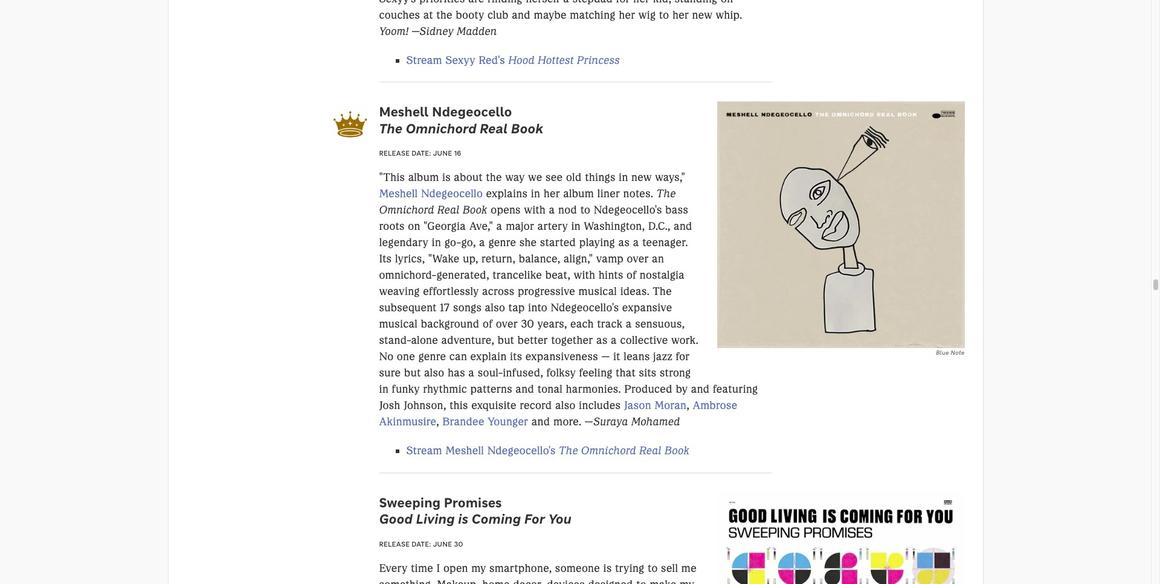 Task type: locate. For each thing, give the bounding box(es) containing it.
june left 16
[[433, 149, 452, 158]]

stream down akinmusire
[[406, 445, 442, 458]]

for right the stepdad at the top of page
[[616, 0, 630, 5]]

0 horizontal spatial musical
[[379, 318, 418, 331]]

0 vertical spatial but
[[498, 334, 514, 348]]

and right by
[[691, 383, 710, 397]]

0 vertical spatial omnichord
[[406, 120, 477, 137]]

sweeping promises, good living is coming for you image
[[717, 492, 965, 585]]

also down across at the left
[[485, 302, 505, 315]]

release for release date: june 30
[[379, 540, 410, 549]]

standing
[[675, 0, 718, 5]]

1 vertical spatial ndegeocello
[[421, 187, 483, 201]]

the down "ways,""
[[657, 187, 676, 201]]

sweeping
[[379, 495, 441, 512]]

the up 'release date: june 16'
[[379, 120, 402, 137]]

is inside every time i open my smartphone, someone is trying to sell me something. makeup, home decor, devices designed to make m
[[603, 562, 612, 576]]

real down mohamed
[[639, 445, 662, 458]]

to right nod
[[581, 204, 591, 217]]

is left about
[[442, 171, 451, 184]]

1 horizontal spatial 30
[[521, 318, 534, 331]]

1 june from the top
[[433, 149, 452, 158]]

musical down hints
[[579, 285, 617, 299]]

new down standing
[[692, 8, 713, 22]]

omnichord up 16
[[406, 120, 477, 137]]

1 horizontal spatial —
[[601, 351, 610, 364]]

omnichord
[[406, 120, 477, 137], [379, 204, 434, 217], [581, 445, 636, 458]]

0 vertical spatial on
[[721, 0, 733, 5]]

record
[[520, 400, 552, 413]]

2 horizontal spatial also
[[555, 400, 576, 413]]

genre down alone
[[418, 351, 446, 364]]

produced
[[624, 383, 673, 397]]

but up its
[[498, 334, 514, 348]]

to down trying
[[637, 579, 647, 585]]

to up make
[[648, 562, 658, 576]]

image credit element
[[717, 349, 965, 358]]

0 vertical spatial real
[[480, 120, 508, 137]]

2 stream from the top
[[406, 445, 442, 458]]

tonal
[[538, 383, 563, 397]]

0 vertical spatial ndegeocello
[[432, 103, 512, 120]]

nostalgia
[[640, 269, 685, 282]]

started
[[540, 236, 576, 250]]

of up ideas.
[[627, 269, 637, 282]]

also up more.
[[555, 400, 576, 413]]

1 horizontal spatial of
[[627, 269, 637, 282]]

the
[[379, 120, 402, 137], [657, 187, 676, 201], [653, 285, 672, 299], [559, 445, 578, 458]]

book up ave," at top
[[463, 204, 488, 217]]

0 vertical spatial the
[[436, 8, 453, 22]]

2 horizontal spatial book
[[665, 445, 690, 458]]

0 vertical spatial album
[[408, 171, 439, 184]]

ndegeocello's down notes.
[[594, 204, 662, 217]]

a inside 'sexyy's priorities are finding herself a stepdad for her kid, standing on couches at the booty club and maybe matching her wig to her new whip. yoom! —sidney madden'
[[563, 0, 569, 5]]

1 horizontal spatial real
[[480, 120, 508, 137]]

, down by
[[687, 400, 690, 413]]

1 vertical spatial is
[[458, 511, 468, 528]]

that
[[616, 367, 636, 380]]

june
[[433, 149, 452, 158], [433, 540, 452, 549]]

1 horizontal spatial for
[[676, 351, 690, 364]]

with down align,"
[[574, 269, 595, 282]]

1 vertical spatial also
[[424, 367, 444, 380]]

release date: june 30
[[379, 540, 463, 549]]

1 horizontal spatial is
[[458, 511, 468, 528]]

on up "whip."
[[721, 0, 733, 5]]

to
[[659, 8, 669, 22], [581, 204, 591, 217], [648, 562, 658, 576], [637, 579, 647, 585]]

1 vertical spatial date:
[[412, 540, 431, 549]]

for down work.
[[676, 351, 690, 364]]

1 vertical spatial new
[[631, 171, 652, 184]]

book down mohamed
[[665, 445, 690, 458]]

book up we
[[511, 120, 544, 137]]

0 vertical spatial of
[[627, 269, 637, 282]]

as down washington,
[[619, 236, 630, 250]]

0 vertical spatial over
[[627, 253, 649, 266]]

0 vertical spatial new
[[692, 8, 713, 22]]

date: for 30
[[412, 540, 431, 549]]

album down old
[[563, 187, 594, 201]]

0 vertical spatial date:
[[412, 149, 431, 158]]

0 horizontal spatial but
[[404, 367, 421, 380]]

real up way
[[480, 120, 508, 137]]

patterns
[[470, 383, 512, 397]]

book inside meshell ndegeocello the omnichord real book
[[511, 120, 544, 137]]

ambrose
[[693, 400, 738, 413]]

1 horizontal spatial the
[[486, 171, 502, 184]]

meshell ndegeocello, the omnichord real book image
[[717, 101, 965, 349]]

brandee younger link
[[443, 416, 528, 429]]

the
[[436, 8, 453, 22], [486, 171, 502, 184]]

june up i
[[433, 540, 452, 549]]

new inside '"this album is about the way we see old things in new ways," meshell ndegeocello explains in her album liner notes.'
[[631, 171, 652, 184]]

june for 16
[[433, 149, 452, 158]]

date:
[[412, 149, 431, 158], [412, 540, 431, 549]]

designed
[[588, 579, 633, 585]]

1 vertical spatial over
[[496, 318, 518, 331]]

ndegeocello inside '"this album is about the way we see old things in new ways," meshell ndegeocello explains in her album liner notes.'
[[421, 187, 483, 201]]

make
[[650, 579, 677, 585]]

2 horizontal spatial is
[[603, 562, 612, 576]]

this
[[450, 400, 468, 413]]

new
[[692, 8, 713, 22], [631, 171, 652, 184]]

0 vertical spatial june
[[433, 149, 452, 158]]

1 release from the top
[[379, 149, 410, 158]]

and down bass
[[674, 220, 693, 233]]

to inside opens with a nod to ndegeocello's bass roots on "georgia ave," a major artery in washington, d.c., and legendary in go-go, a genre she started playing as a teenager. its lyrics, "wake up, return, balance, align," vamp over an omnichord-generated, trancelike beat, with hints of nostalgia weaving effortlessly across progressive musical ideas. the subsequent 17 songs also tap into ndegeocello's expansive musical background of over 30 years, each track a sensuous, stand-alone adventure, but better together as a collective work. no one genre can explain its expansiveness — it leans jazz for sure but also has a soul-infused, folksy feeling that sits strong in funky rhythmic patterns and tonal harmonies. produced by and featuring josh johnson, this exquisite record also includes
[[581, 204, 591, 217]]

0 vertical spatial genre
[[489, 236, 516, 250]]

over down tap
[[496, 318, 518, 331]]

0 horizontal spatial real
[[437, 204, 460, 217]]

together
[[551, 334, 593, 348]]

1 horizontal spatial as
[[619, 236, 630, 250]]

on inside opens with a nod to ndegeocello's bass roots on "georgia ave," a major artery in washington, d.c., and legendary in go-go, a genre she started playing as a teenager. its lyrics, "wake up, return, balance, align," vamp over an omnichord-generated, trancelike beat, with hints of nostalgia weaving effortlessly across progressive musical ideas. the subsequent 17 songs also tap into ndegeocello's expansive musical background of over 30 years, each track a sensuous, stand-alone adventure, but better together as a collective work. no one genre can explain its expansiveness — it leans jazz for sure but also has a soul-infused, folksy feeling that sits strong in funky rhythmic patterns and tonal harmonies. produced by and featuring josh johnson, this exquisite record also includes
[[408, 220, 420, 233]]

each
[[571, 318, 594, 331]]

1 vertical spatial but
[[404, 367, 421, 380]]

josh
[[379, 400, 400, 413]]

meshell up 'release date: june 16'
[[379, 103, 429, 120]]

0 vertical spatial meshell
[[379, 103, 429, 120]]

1 vertical spatial stream
[[406, 445, 442, 458]]

omnichord down suraya
[[581, 445, 636, 458]]

2 vertical spatial also
[[555, 400, 576, 413]]

date: left 16
[[412, 149, 431, 158]]

matching
[[570, 8, 616, 22]]

sits
[[639, 367, 657, 380]]

real up "georgia
[[437, 204, 460, 217]]

2 vertical spatial real
[[639, 445, 662, 458]]

for
[[616, 0, 630, 5], [676, 351, 690, 364]]

jason moran link
[[624, 400, 687, 413]]

date: up time
[[412, 540, 431, 549]]

— down includes
[[585, 416, 593, 429]]

songs
[[453, 302, 482, 315]]

stream for stream meshell ndegeocello's the omnichord real book
[[406, 445, 442, 458]]

book
[[511, 120, 544, 137], [463, 204, 488, 217], [665, 445, 690, 458]]

1 vertical spatial book
[[463, 204, 488, 217]]

exquisite
[[471, 400, 517, 413]]

an
[[652, 253, 664, 266]]

0 horizontal spatial genre
[[418, 351, 446, 364]]

is up designed
[[603, 562, 612, 576]]

0 vertical spatial book
[[511, 120, 544, 137]]

1 vertical spatial omnichord
[[379, 204, 434, 217]]

her down standing
[[673, 8, 689, 22]]

her up wig
[[633, 0, 650, 5]]

1 vertical spatial june
[[433, 540, 452, 549]]

infused,
[[503, 367, 543, 380]]

1 horizontal spatial book
[[511, 120, 544, 137]]

beat,
[[545, 269, 570, 282]]

ndegeocello up 16
[[432, 103, 512, 120]]

0 vertical spatial —
[[601, 351, 610, 364]]

0 horizontal spatial also
[[424, 367, 444, 380]]

1 vertical spatial on
[[408, 220, 420, 233]]

2 release from the top
[[379, 540, 410, 549]]

1 horizontal spatial ,
[[687, 400, 690, 413]]

0 horizontal spatial ,
[[436, 416, 439, 429]]

can
[[449, 351, 467, 364]]

subsequent
[[379, 302, 437, 315]]

the inside 'sexyy's priorities are finding herself a stepdad for her kid, standing on couches at the booty club and maybe matching her wig to her new whip. yoom! —sidney madden'
[[436, 8, 453, 22]]

me
[[682, 562, 697, 576]]

ndegeocello down about
[[421, 187, 483, 201]]

1 horizontal spatial on
[[721, 0, 733, 5]]

a right track
[[626, 318, 632, 331]]

—
[[601, 351, 610, 364], [585, 416, 593, 429]]

1 horizontal spatial new
[[692, 8, 713, 22]]

album
[[408, 171, 439, 184], [563, 187, 594, 201]]

align,"
[[564, 253, 593, 266]]

1 vertical spatial genre
[[418, 351, 446, 364]]

ambrose akinmusire
[[379, 400, 738, 429]]

0 vertical spatial is
[[442, 171, 451, 184]]

roots
[[379, 220, 405, 233]]

0 horizontal spatial 30
[[454, 540, 463, 549]]

release up "this
[[379, 149, 410, 158]]

meshell down brandee
[[446, 445, 484, 458]]

0 horizontal spatial —
[[585, 416, 593, 429]]

explain
[[470, 351, 507, 364]]

— left it
[[601, 351, 610, 364]]

promises
[[444, 495, 502, 512]]

a right "has"
[[468, 367, 475, 380]]

0 vertical spatial ,
[[687, 400, 690, 413]]

alone
[[411, 334, 438, 348]]

1 vertical spatial album
[[563, 187, 594, 201]]

0 vertical spatial release
[[379, 149, 410, 158]]

0 horizontal spatial is
[[442, 171, 451, 184]]

0 vertical spatial stream
[[406, 54, 442, 67]]

0 vertical spatial as
[[619, 236, 630, 250]]

with
[[524, 204, 546, 217], [574, 269, 595, 282]]

the down nostalgia
[[653, 285, 672, 299]]

in
[[619, 171, 628, 184], [531, 187, 540, 201], [571, 220, 581, 233], [432, 236, 441, 250], [379, 383, 389, 397]]

open
[[444, 562, 468, 576]]

in up liner at the right top
[[619, 171, 628, 184]]

ndegeocello inside meshell ndegeocello the omnichord real book
[[432, 103, 512, 120]]

1 vertical spatial meshell
[[379, 187, 418, 201]]

"this album is about the way we see old things in new ways," meshell ndegeocello explains in her album liner notes.
[[379, 171, 685, 201]]

stream down —sidney
[[406, 54, 442, 67]]

1 vertical spatial for
[[676, 351, 690, 364]]

musical up stand-
[[379, 318, 418, 331]]

0 horizontal spatial new
[[631, 171, 652, 184]]

her down see
[[544, 187, 560, 201]]

ndegeocello's up each
[[551, 302, 619, 315]]

0 horizontal spatial the
[[436, 8, 453, 22]]

0 horizontal spatial on
[[408, 220, 420, 233]]

on up legendary
[[408, 220, 420, 233]]

blue
[[936, 349, 949, 357]]

2 date: from the top
[[412, 540, 431, 549]]

1 vertical spatial the
[[486, 171, 502, 184]]

a up maybe in the left top of the page
[[563, 0, 569, 5]]

the up explains
[[486, 171, 502, 184]]

30 up better
[[521, 318, 534, 331]]

, brandee younger and more. — suraya mohamed
[[436, 416, 680, 429]]

go-
[[445, 236, 461, 250]]

decor,
[[513, 579, 544, 585]]

omnichord up roots
[[379, 204, 434, 217]]

1 date: from the top
[[412, 149, 431, 158]]

yoom!
[[379, 25, 409, 38]]

1 vertical spatial musical
[[379, 318, 418, 331]]

0 horizontal spatial book
[[463, 204, 488, 217]]

meshell down "this
[[379, 187, 418, 201]]

over left an
[[627, 253, 649, 266]]

sexyy's
[[379, 0, 416, 5]]

1 vertical spatial 30
[[454, 540, 463, 549]]

new up notes.
[[631, 171, 652, 184]]

red's
[[479, 54, 505, 67]]

release up the every
[[379, 540, 410, 549]]

is right the living
[[458, 511, 468, 528]]

1 horizontal spatial but
[[498, 334, 514, 348]]

weaving
[[379, 285, 420, 299]]

genre up return,
[[489, 236, 516, 250]]

1 vertical spatial release
[[379, 540, 410, 549]]

her
[[633, 0, 650, 5], [619, 8, 635, 22], [673, 8, 689, 22], [544, 187, 560, 201]]

to down kid,
[[659, 8, 669, 22]]

, down johnson,
[[436, 416, 439, 429]]

but down one
[[404, 367, 421, 380]]

wig
[[639, 8, 656, 22]]

1 horizontal spatial over
[[627, 253, 649, 266]]

0 horizontal spatial for
[[616, 0, 630, 5]]

balance,
[[519, 253, 560, 266]]

a down washington,
[[633, 236, 639, 250]]

booty
[[456, 8, 484, 22]]

and down the infused,
[[516, 383, 534, 397]]

as down track
[[596, 334, 608, 348]]

with up major
[[524, 204, 546, 217]]

in left go-
[[432, 236, 441, 250]]

background
[[421, 318, 480, 331]]

someone
[[555, 562, 600, 576]]

1 horizontal spatial also
[[485, 302, 505, 315]]

0 vertical spatial musical
[[579, 285, 617, 299]]

ndegeocello's down 'younger'
[[487, 445, 556, 458]]

album up meshell ndegeocello link
[[408, 171, 439, 184]]

old
[[566, 171, 582, 184]]

date: for 16
[[412, 149, 431, 158]]

real
[[480, 120, 508, 137], [437, 204, 460, 217], [639, 445, 662, 458]]

work.
[[671, 334, 699, 348]]

omnichord inside meshell ndegeocello the omnichord real book
[[406, 120, 477, 137]]

0 horizontal spatial as
[[596, 334, 608, 348]]

a right go,
[[479, 236, 485, 250]]

one
[[397, 351, 415, 364]]

over
[[627, 253, 649, 266], [496, 318, 518, 331]]

1 vertical spatial ,
[[436, 416, 439, 429]]

liner
[[597, 187, 620, 201]]

is inside sweeping promises good living is coming for you
[[458, 511, 468, 528]]

good
[[379, 511, 413, 528]]

effortlessly
[[423, 285, 479, 299]]

progressive
[[518, 285, 575, 299]]

a left nod
[[549, 204, 555, 217]]

0 vertical spatial also
[[485, 302, 505, 315]]

2 horizontal spatial real
[[639, 445, 662, 458]]

see
[[546, 171, 563, 184]]

1 vertical spatial of
[[483, 318, 493, 331]]

kid,
[[653, 0, 672, 5]]

her inside '"this album is about the way we see old things in new ways," meshell ndegeocello explains in her album liner notes.'
[[544, 187, 560, 201]]

1 vertical spatial with
[[574, 269, 595, 282]]

it
[[613, 351, 620, 364]]

the inside '"this album is about the way we see old things in new ways," meshell ndegeocello explains in her album liner notes.'
[[486, 171, 502, 184]]

2 vertical spatial is
[[603, 562, 612, 576]]

nod
[[558, 204, 577, 217]]

1 stream from the top
[[406, 54, 442, 67]]

i
[[437, 562, 440, 576]]

and down finding
[[512, 8, 531, 22]]

0 vertical spatial for
[[616, 0, 630, 5]]

and down record
[[532, 416, 550, 429]]

30 up open
[[454, 540, 463, 549]]

0 vertical spatial 30
[[521, 318, 534, 331]]

the inside opens with a nod to ndegeocello's bass roots on "georgia ave," a major artery in washington, d.c., and legendary in go-go, a genre she started playing as a teenager. its lyrics, "wake up, return, balance, align," vamp over an omnichord-generated, trancelike beat, with hints of nostalgia weaving effortlessly across progressive musical ideas. the subsequent 17 songs also tap into ndegeocello's expansive musical background of over 30 years, each track a sensuous, stand-alone adventure, but better together as a collective work. no one genre can explain its expansiveness — it leans jazz for sure but also has a soul-infused, folksy feeling that sits strong in funky rhythmic patterns and tonal harmonies. produced by and featuring josh johnson, this exquisite record also includes
[[653, 285, 672, 299]]

the down priorities
[[436, 8, 453, 22]]

also up rhythmic
[[424, 367, 444, 380]]

meshell ndegeocello link
[[379, 187, 483, 201]]

is inside '"this album is about the way we see old things in new ways," meshell ndegeocello explains in her album liner notes.'
[[442, 171, 451, 184]]

of up adventure,
[[483, 318, 493, 331]]

in down we
[[531, 187, 540, 201]]

2 june from the top
[[433, 540, 452, 549]]



Task type: vqa. For each thing, say whether or not it's contained in the screenshot.
over to the bottom
yes



Task type: describe. For each thing, give the bounding box(es) containing it.
moran
[[655, 400, 687, 413]]

has
[[448, 367, 465, 380]]

are
[[468, 0, 484, 5]]

princess
[[577, 54, 620, 67]]

"this
[[379, 171, 405, 184]]

sell
[[661, 562, 678, 576]]

my
[[471, 562, 486, 576]]

expansive
[[622, 302, 672, 315]]

adventure,
[[441, 334, 494, 348]]

2 vertical spatial meshell
[[446, 445, 484, 458]]

a up it
[[611, 334, 617, 348]]

16
[[454, 149, 461, 158]]

ave,"
[[469, 220, 493, 233]]

0 horizontal spatial with
[[524, 204, 546, 217]]

return,
[[482, 253, 516, 266]]

madden
[[457, 25, 497, 38]]

opens
[[491, 204, 521, 217]]

stream for stream sexyy red's hood hottest princess
[[406, 54, 442, 67]]

new inside 'sexyy's priorities are finding herself a stepdad for her kid, standing on couches at the booty club and maybe matching her wig to her new whip. yoom! —sidney madden'
[[692, 8, 713, 22]]

1 vertical spatial —
[[585, 416, 593, 429]]

about
[[454, 171, 483, 184]]

meshell ndegeocello the omnichord real book
[[379, 103, 544, 137]]

tap
[[509, 302, 525, 315]]

the inside the omnichord real book
[[657, 187, 676, 201]]

release for release date: june 16
[[379, 149, 410, 158]]

brandee
[[443, 416, 485, 429]]

things
[[585, 171, 616, 184]]

by
[[676, 383, 688, 397]]

0 horizontal spatial over
[[496, 318, 518, 331]]

something.
[[379, 579, 433, 585]]

d.c.,
[[648, 220, 671, 233]]

sexyy's priorities are finding herself a stepdad for her kid, standing on couches at the booty club and maybe matching her wig to her new whip. yoom! —sidney madden
[[379, 0, 742, 38]]

at
[[423, 8, 433, 22]]

suraya
[[593, 416, 628, 429]]

— inside opens with a nod to ndegeocello's bass roots on "georgia ave," a major artery in washington, d.c., and legendary in go-go, a genre she started playing as a teenager. its lyrics, "wake up, return, balance, align," vamp over an omnichord-generated, trancelike beat, with hints of nostalgia weaving effortlessly across progressive musical ideas. the subsequent 17 songs also tap into ndegeocello's expansive musical background of over 30 years, each track a sensuous, stand-alone adventure, but better together as a collective work. no one genre can explain its expansiveness — it leans jazz for sure but also has a soul-infused, folksy feeling that sits strong in funky rhythmic patterns and tonal harmonies. produced by and featuring josh johnson, this exquisite record also includes
[[601, 351, 610, 364]]

hood
[[508, 54, 535, 67]]

every
[[379, 562, 408, 576]]

the inside meshell ndegeocello the omnichord real book
[[379, 120, 402, 137]]

ideas.
[[620, 285, 650, 299]]

smartphone,
[[489, 562, 552, 576]]

—sidney
[[412, 25, 454, 38]]

2 vertical spatial book
[[665, 445, 690, 458]]

funky
[[392, 383, 420, 397]]

trying
[[615, 562, 645, 576]]

"georgia
[[424, 220, 466, 233]]

feeling
[[579, 367, 613, 380]]

lyrics,
[[395, 253, 425, 266]]

you
[[548, 511, 572, 528]]

major
[[506, 220, 534, 233]]

hints
[[599, 269, 623, 282]]

better
[[518, 334, 548, 348]]

younger
[[488, 416, 528, 429]]

priorities
[[419, 0, 465, 5]]

her left wig
[[619, 8, 635, 22]]

artery
[[538, 220, 568, 233]]

into
[[528, 302, 548, 315]]

no
[[379, 351, 394, 364]]

its
[[510, 351, 522, 364]]

in down nod
[[571, 220, 581, 233]]

mohamed
[[631, 416, 680, 429]]

up,
[[463, 253, 478, 266]]

living
[[416, 511, 455, 528]]

a down opens
[[496, 220, 503, 233]]

stepdad
[[573, 0, 613, 5]]

real inside the omnichord real book
[[437, 204, 460, 217]]

stream meshell ndegeocello's the omnichord real book
[[406, 445, 690, 458]]

meshell inside meshell ndegeocello the omnichord real book
[[379, 103, 429, 120]]

hottest
[[538, 54, 574, 67]]

go,
[[461, 236, 476, 250]]

strong
[[660, 367, 691, 380]]

devices
[[547, 579, 585, 585]]

soul-
[[478, 367, 503, 380]]

1 horizontal spatial album
[[563, 187, 594, 201]]

book inside the omnichord real book
[[463, 204, 488, 217]]

17
[[440, 302, 450, 315]]

maybe
[[534, 8, 567, 22]]

herself
[[526, 0, 560, 5]]

harmonies.
[[566, 383, 621, 397]]

way
[[505, 171, 525, 184]]

omnichord-
[[379, 269, 437, 282]]

ambrose akinmusire link
[[379, 400, 738, 429]]

2 vertical spatial ndegeocello's
[[487, 445, 556, 458]]

the down more.
[[559, 445, 578, 458]]

jazz
[[653, 351, 673, 364]]

0 horizontal spatial album
[[408, 171, 439, 184]]

leans
[[624, 351, 650, 364]]

home
[[482, 579, 510, 585]]

expansiveness
[[526, 351, 598, 364]]

washington,
[[584, 220, 645, 233]]

real inside meshell ndegeocello the omnichord real book
[[480, 120, 508, 137]]

across
[[482, 285, 515, 299]]

and inside 'sexyy's priorities are finding herself a stepdad for her kid, standing on couches at the booty club and maybe matching her wig to her new whip. yoom! —sidney madden'
[[512, 8, 531, 22]]

notes.
[[623, 187, 653, 201]]

to inside 'sexyy's priorities are finding herself a stepdad for her kid, standing on couches at the booty club and maybe matching her wig to her new whip. yoom! —sidney madden'
[[659, 8, 669, 22]]

0 vertical spatial ndegeocello's
[[594, 204, 662, 217]]

1 vertical spatial ndegeocello's
[[551, 302, 619, 315]]

its
[[379, 253, 392, 266]]

includes
[[579, 400, 621, 413]]

2 vertical spatial omnichord
[[581, 445, 636, 458]]

june for 30
[[433, 540, 452, 549]]

omnichord inside the omnichord real book
[[379, 204, 434, 217]]

30 inside opens with a nod to ndegeocello's bass roots on "georgia ave," a major artery in washington, d.c., and legendary in go-go, a genre she started playing as a teenager. its lyrics, "wake up, return, balance, align," vamp over an omnichord-generated, trancelike beat, with hints of nostalgia weaving effortlessly across progressive musical ideas. the subsequent 17 songs also tap into ndegeocello's expansive musical background of over 30 years, each track a sensuous, stand-alone adventure, but better together as a collective work. no one genre can explain its expansiveness — it leans jazz for sure but also has a soul-infused, folksy feeling that sits strong in funky rhythmic patterns and tonal harmonies. produced by and featuring josh johnson, this exquisite record also includes
[[521, 318, 534, 331]]

for inside opens with a nod to ndegeocello's bass roots on "georgia ave," a major artery in washington, d.c., and legendary in go-go, a genre she started playing as a teenager. its lyrics, "wake up, return, balance, align," vamp over an omnichord-generated, trancelike beat, with hints of nostalgia weaving effortlessly across progressive musical ideas. the subsequent 17 songs also tap into ndegeocello's expansive musical background of over 30 years, each track a sensuous, stand-alone adventure, but better together as a collective work. no one genre can explain its expansiveness — it leans jazz for sure but also has a soul-infused, folksy feeling that sits strong in funky rhythmic patterns and tonal harmonies. produced by and featuring josh johnson, this exquisite record also includes
[[676, 351, 690, 364]]

"wake
[[428, 253, 460, 266]]

for inside 'sexyy's priorities are finding herself a stepdad for her kid, standing on couches at the booty club and maybe matching her wig to her new whip. yoom! —sidney madden'
[[616, 0, 630, 5]]

1 horizontal spatial with
[[574, 269, 595, 282]]

ways,"
[[655, 171, 685, 184]]

in up josh on the left of page
[[379, 383, 389, 397]]

jason
[[624, 400, 651, 413]]

1 horizontal spatial musical
[[579, 285, 617, 299]]

1 vertical spatial as
[[596, 334, 608, 348]]

featuring
[[713, 383, 758, 397]]

0 horizontal spatial of
[[483, 318, 493, 331]]

on inside 'sexyy's priorities are finding herself a stepdad for her kid, standing on couches at the booty club and maybe matching her wig to her new whip. yoom! —sidney madden'
[[721, 0, 733, 5]]

meshell inside '"this album is about the way we see old things in new ways," meshell ndegeocello explains in her album liner notes.'
[[379, 187, 418, 201]]

more.
[[554, 416, 581, 429]]



